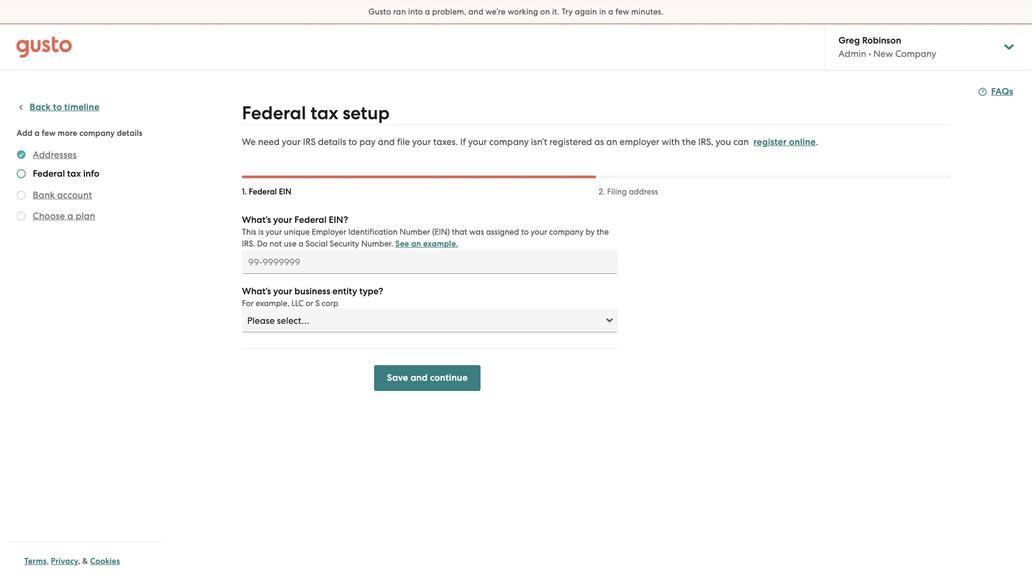 Task type: describe. For each thing, give the bounding box(es) containing it.
in
[[600, 7, 607, 17]]

employer
[[312, 228, 346, 237]]

gusto
[[369, 7, 391, 17]]

1 horizontal spatial few
[[616, 7, 630, 17]]

your left irs
[[282, 137, 301, 147]]

what's your business entity type? for example, llc or s corp
[[242, 286, 383, 309]]

add a few more company details
[[17, 129, 143, 138]]

online
[[789, 137, 816, 148]]

federal ein
[[249, 187, 292, 197]]

continue
[[430, 373, 468, 384]]

isn't
[[531, 137, 548, 147]]

federal for federal ein
[[249, 187, 277, 197]]

is
[[258, 228, 264, 237]]

a right into
[[425, 7, 430, 17]]

was
[[470, 228, 484, 237]]

again
[[575, 7, 597, 17]]

federal for federal tax setup
[[242, 102, 306, 124]]

ran
[[393, 7, 406, 17]]

the inside we need your irs details to pay and file your taxes. if your company isn't registered as an employer with the irs, you can register online .
[[683, 137, 696, 147]]

llc
[[292, 299, 304, 309]]

bank account button
[[33, 189, 92, 202]]

robinson
[[863, 35, 902, 46]]

can
[[734, 137, 749, 147]]

check image for choose
[[17, 212, 26, 221]]

2 , from the left
[[78, 557, 80, 567]]

to inside button
[[53, 102, 62, 113]]

back to timeline
[[30, 102, 100, 113]]

circle check image
[[17, 148, 26, 161]]

greg robinson admin • new company
[[839, 35, 937, 59]]

timeline
[[64, 102, 100, 113]]

employer
[[620, 137, 660, 147]]

to inside we need your irs details to pay and file your taxes. if your company isn't registered as an employer with the irs, you can register online .
[[349, 137, 357, 147]]

company
[[896, 48, 937, 59]]

0 horizontal spatial company
[[79, 129, 115, 138]]

see an example. button
[[395, 238, 458, 251]]

faqs
[[992, 86, 1014, 97]]

your right 'if'
[[468, 137, 487, 147]]

an inside we need your irs details to pay and file your taxes. if your company isn't registered as an employer with the irs, you can register online .
[[607, 137, 618, 147]]

check image for bank
[[17, 191, 26, 200]]

your right "assigned"
[[531, 228, 547, 237]]

a right add
[[35, 129, 40, 138]]

not
[[270, 239, 282, 249]]

your inside what's your business entity type? for example, llc or s corp
[[273, 286, 292, 297]]

save and continue
[[387, 373, 468, 384]]

save and continue button
[[374, 366, 481, 392]]

info
[[83, 168, 100, 180]]

and inside we need your irs details to pay and file your taxes. if your company isn't registered as an employer with the irs, you can register online .
[[378, 137, 395, 147]]

.
[[816, 137, 819, 147]]

1 , from the left
[[47, 557, 49, 567]]

pay
[[360, 137, 376, 147]]

and inside button
[[411, 373, 428, 384]]

entity
[[333, 286, 357, 297]]

new
[[874, 48, 894, 59]]

terms , privacy , & cookies
[[24, 557, 120, 567]]

choose a plan
[[33, 211, 95, 222]]

unique
[[284, 228, 310, 237]]

•
[[869, 48, 872, 59]]

addresses button
[[33, 148, 77, 161]]

example.
[[423, 239, 458, 249]]

setup
[[343, 102, 390, 124]]

the inside this is your unique employer identification number (ein) that was assigned to your company by the irs. do not use a social security number.
[[597, 228, 609, 237]]

filing address
[[607, 187, 658, 197]]

federal tax info
[[33, 168, 100, 180]]

what's for what's your business entity type? for example, llc or s corp
[[242, 286, 271, 297]]

we
[[242, 137, 256, 147]]

social
[[306, 239, 328, 249]]

do
[[257, 239, 268, 249]]

see
[[395, 239, 409, 249]]

your up not
[[266, 228, 282, 237]]

bank
[[33, 190, 55, 201]]

registered
[[550, 137, 592, 147]]

type?
[[360, 286, 383, 297]]

if
[[461, 137, 466, 147]]

a inside this is your unique employer identification number (ein) that was assigned to your company by the irs. do not use a social security number.
[[299, 239, 304, 249]]

&
[[82, 557, 88, 567]]

use
[[284, 239, 297, 249]]

cookies button
[[90, 556, 120, 569]]

account
[[57, 190, 92, 201]]

irs
[[303, 137, 316, 147]]

federal tax setup
[[242, 102, 390, 124]]

ein
[[279, 187, 292, 197]]

your right file
[[412, 137, 431, 147]]

1 check image from the top
[[17, 169, 26, 179]]

for
[[242, 299, 254, 309]]

tax for setup
[[311, 102, 338, 124]]

faqs button
[[979, 86, 1014, 98]]

0 horizontal spatial details
[[117, 129, 143, 138]]

business
[[295, 286, 330, 297]]



Task type: locate. For each thing, give the bounding box(es) containing it.
0 vertical spatial the
[[683, 137, 696, 147]]

terms
[[24, 557, 47, 567]]

federal down addresses
[[33, 168, 65, 180]]

1 vertical spatial check image
[[17, 191, 26, 200]]

an
[[607, 137, 618, 147], [411, 239, 421, 249]]

2 what's from the top
[[242, 286, 271, 297]]

need
[[258, 137, 280, 147]]

that
[[452, 228, 468, 237]]

identification
[[348, 228, 398, 237]]

and left file
[[378, 137, 395, 147]]

irs,
[[699, 137, 714, 147]]

irs.
[[242, 239, 255, 249]]

federal up need
[[242, 102, 306, 124]]

1 vertical spatial to
[[349, 137, 357, 147]]

a
[[425, 7, 430, 17], [609, 7, 614, 17], [35, 129, 40, 138], [67, 211, 73, 222], [299, 239, 304, 249]]

few right in
[[616, 7, 630, 17]]

file
[[397, 137, 410, 147]]

company left by
[[549, 228, 584, 237]]

few
[[616, 7, 630, 17], [42, 129, 56, 138]]

this
[[242, 228, 256, 237]]

a right use
[[299, 239, 304, 249]]

2 vertical spatial to
[[521, 228, 529, 237]]

this is your unique employer identification number (ein) that was assigned to your company by the irs. do not use a social security number.
[[242, 228, 609, 249]]

filing
[[607, 187, 627, 197]]

check image
[[17, 169, 26, 179], [17, 191, 26, 200], [17, 212, 26, 221]]

3 check image from the top
[[17, 212, 26, 221]]

2 horizontal spatial to
[[521, 228, 529, 237]]

try
[[562, 7, 573, 17]]

company
[[79, 129, 115, 138], [489, 137, 529, 147], [549, 228, 584, 237]]

number.
[[361, 239, 394, 249]]

back
[[30, 102, 51, 113]]

s
[[315, 299, 320, 309]]

1 horizontal spatial to
[[349, 137, 357, 147]]

0 vertical spatial tax
[[311, 102, 338, 124]]

1 vertical spatial what's
[[242, 286, 271, 297]]

gusto ran into a problem, and we're working on it. try again in a few minutes.
[[369, 7, 664, 17]]

an down number
[[411, 239, 421, 249]]

your up unique
[[273, 215, 292, 226]]

1 vertical spatial the
[[597, 228, 609, 237]]

or
[[306, 299, 314, 309]]

1 what's from the top
[[242, 215, 271, 226]]

register online link
[[754, 137, 816, 148]]

into
[[408, 7, 423, 17]]

see an example.
[[395, 239, 458, 249]]

0 horizontal spatial to
[[53, 102, 62, 113]]

1 horizontal spatial tax
[[311, 102, 338, 124]]

tax
[[311, 102, 338, 124], [67, 168, 81, 180]]

tax left info
[[67, 168, 81, 180]]

register
[[754, 137, 787, 148]]

1 vertical spatial tax
[[67, 168, 81, 180]]

we're
[[486, 7, 506, 17]]

a left plan
[[67, 211, 73, 222]]

0 vertical spatial check image
[[17, 169, 26, 179]]

addresses
[[33, 150, 77, 160]]

home image
[[16, 36, 72, 58]]

what's inside what's your business entity type? for example, llc or s corp
[[242, 286, 271, 297]]

ein?
[[329, 215, 348, 226]]

1 horizontal spatial the
[[683, 137, 696, 147]]

What's your Federal EIN? text field
[[242, 251, 619, 274]]

2 horizontal spatial company
[[549, 228, 584, 237]]

0 horizontal spatial and
[[378, 137, 395, 147]]

greg
[[839, 35, 860, 46]]

1 horizontal spatial an
[[607, 137, 618, 147]]

details inside we need your irs details to pay and file your taxes. if your company isn't registered as an employer with the irs, you can register online .
[[318, 137, 346, 147]]

number
[[400, 228, 430, 237]]

the right by
[[597, 228, 609, 237]]

check image down circle check icon
[[17, 169, 26, 179]]

working
[[508, 7, 539, 17]]

0 horizontal spatial an
[[411, 239, 421, 249]]

corp
[[322, 299, 338, 309]]

tax for info
[[67, 168, 81, 180]]

the left irs,
[[683, 137, 696, 147]]

2 horizontal spatial and
[[469, 7, 484, 17]]

tax up irs
[[311, 102, 338, 124]]

assigned
[[486, 228, 519, 237]]

company left the isn't
[[489, 137, 529, 147]]

2 check image from the top
[[17, 191, 26, 200]]

0 vertical spatial and
[[469, 7, 484, 17]]

plan
[[76, 211, 95, 222]]

to
[[53, 102, 62, 113], [349, 137, 357, 147], [521, 228, 529, 237]]

bank account
[[33, 190, 92, 201]]

with
[[662, 137, 680, 147]]

1 horizontal spatial company
[[489, 137, 529, 147]]

terms link
[[24, 557, 47, 567]]

to right "assigned"
[[521, 228, 529, 237]]

choose
[[33, 211, 65, 222]]

example,
[[256, 299, 290, 309]]

problem,
[[432, 7, 467, 17]]

tax inside list
[[67, 168, 81, 180]]

an inside popup button
[[411, 239, 421, 249]]

1 vertical spatial and
[[378, 137, 395, 147]]

company for this is your unique employer identification number (ein) that was assigned to your company by the irs. do not use a social security number.
[[549, 228, 584, 237]]

1 vertical spatial few
[[42, 129, 56, 138]]

1 horizontal spatial and
[[411, 373, 428, 384]]

federal for federal tax info
[[33, 168, 65, 180]]

check image left choose at the left of the page
[[17, 212, 26, 221]]

the
[[683, 137, 696, 147], [597, 228, 609, 237]]

1 horizontal spatial details
[[318, 137, 346, 147]]

save
[[387, 373, 408, 384]]

few left the more
[[42, 129, 56, 138]]

what's up for
[[242, 286, 271, 297]]

taxes.
[[433, 137, 458, 147]]

0 vertical spatial few
[[616, 7, 630, 17]]

a inside choose a plan button
[[67, 211, 73, 222]]

1 horizontal spatial ,
[[78, 557, 80, 567]]

back to timeline button
[[17, 101, 100, 114]]

2 vertical spatial check image
[[17, 212, 26, 221]]

by
[[586, 228, 595, 237]]

0 horizontal spatial tax
[[67, 168, 81, 180]]

a right in
[[609, 7, 614, 17]]

company inside we need your irs details to pay and file your taxes. if your company isn't registered as an employer with the irs, you can register online .
[[489, 137, 529, 147]]

company right the more
[[79, 129, 115, 138]]

0 horizontal spatial ,
[[47, 557, 49, 567]]

and left we're
[[469, 7, 484, 17]]

address
[[629, 187, 658, 197]]

security
[[330, 239, 359, 249]]

0 horizontal spatial few
[[42, 129, 56, 138]]

0 vertical spatial what's
[[242, 215, 271, 226]]

what's
[[242, 215, 271, 226], [242, 286, 271, 297]]

, left &
[[78, 557, 80, 567]]

to left 'pay'
[[349, 137, 357, 147]]

add
[[17, 129, 33, 138]]

to inside this is your unique employer identification number (ein) that was assigned to your company by the irs. do not use a social security number.
[[521, 228, 529, 237]]

to right back
[[53, 102, 62, 113]]

federal left ein
[[249, 187, 277, 197]]

privacy
[[51, 557, 78, 567]]

federal up unique
[[295, 215, 327, 226]]

on
[[541, 7, 550, 17]]

company for we need your irs details to pay and file your taxes. if your company isn't registered as an employer with the irs, you can register online .
[[489, 137, 529, 147]]

1 vertical spatial an
[[411, 239, 421, 249]]

and right save
[[411, 373, 428, 384]]

, left the privacy link
[[47, 557, 49, 567]]

what's your federal ein?
[[242, 215, 348, 226]]

2 vertical spatial and
[[411, 373, 428, 384]]

you
[[716, 137, 732, 147]]

federal tax info list
[[17, 148, 157, 225]]

your up example,
[[273, 286, 292, 297]]

what's up is
[[242, 215, 271, 226]]

admin
[[839, 48, 867, 59]]

details
[[117, 129, 143, 138], [318, 137, 346, 147]]

check image left bank
[[17, 191, 26, 200]]

an right as
[[607, 137, 618, 147]]

(ein)
[[432, 228, 450, 237]]

what's for what's your federal ein?
[[242, 215, 271, 226]]

your
[[282, 137, 301, 147], [412, 137, 431, 147], [468, 137, 487, 147], [273, 215, 292, 226], [266, 228, 282, 237], [531, 228, 547, 237], [273, 286, 292, 297]]

federal inside list
[[33, 168, 65, 180]]

0 horizontal spatial the
[[597, 228, 609, 237]]

more
[[58, 129, 77, 138]]

0 vertical spatial to
[[53, 102, 62, 113]]

company inside this is your unique employer identification number (ein) that was assigned to your company by the irs. do not use a social security number.
[[549, 228, 584, 237]]

federal
[[242, 102, 306, 124], [33, 168, 65, 180], [249, 187, 277, 197], [295, 215, 327, 226]]

privacy link
[[51, 557, 78, 567]]

choose a plan button
[[33, 210, 95, 223]]

it.
[[552, 7, 560, 17]]

0 vertical spatial an
[[607, 137, 618, 147]]



Task type: vqa. For each thing, say whether or not it's contained in the screenshot.
company within This is your unique Employer Identification Number (EIN) that was assigned to your company by the IRS. Do not use a Social Security Number.
yes



